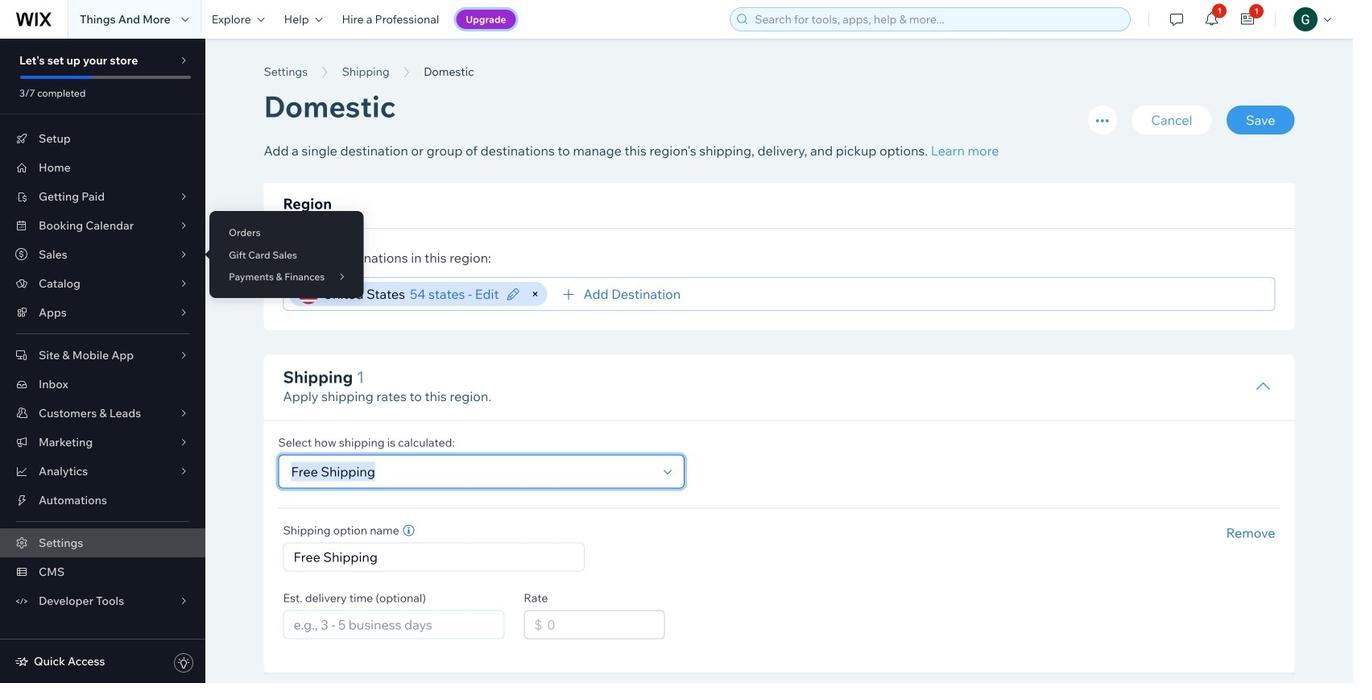Task type: locate. For each thing, give the bounding box(es) containing it.
0 field
[[542, 611, 659, 638]]

None field
[[686, 278, 1267, 310], [286, 455, 656, 488], [686, 278, 1267, 310], [286, 455, 656, 488]]

sidebar element
[[0, 39, 205, 683]]

Search for tools, apps, help & more... field
[[750, 8, 1125, 31]]



Task type: describe. For each thing, give the bounding box(es) containing it.
e.g., 3 - 5 business days field
[[289, 611, 499, 638]]

e.g., Standard Shipping field
[[289, 543, 579, 571]]

arrow up outline image
[[1255, 378, 1271, 395]]



Task type: vqa. For each thing, say whether or not it's contained in the screenshot.
0 field
yes



